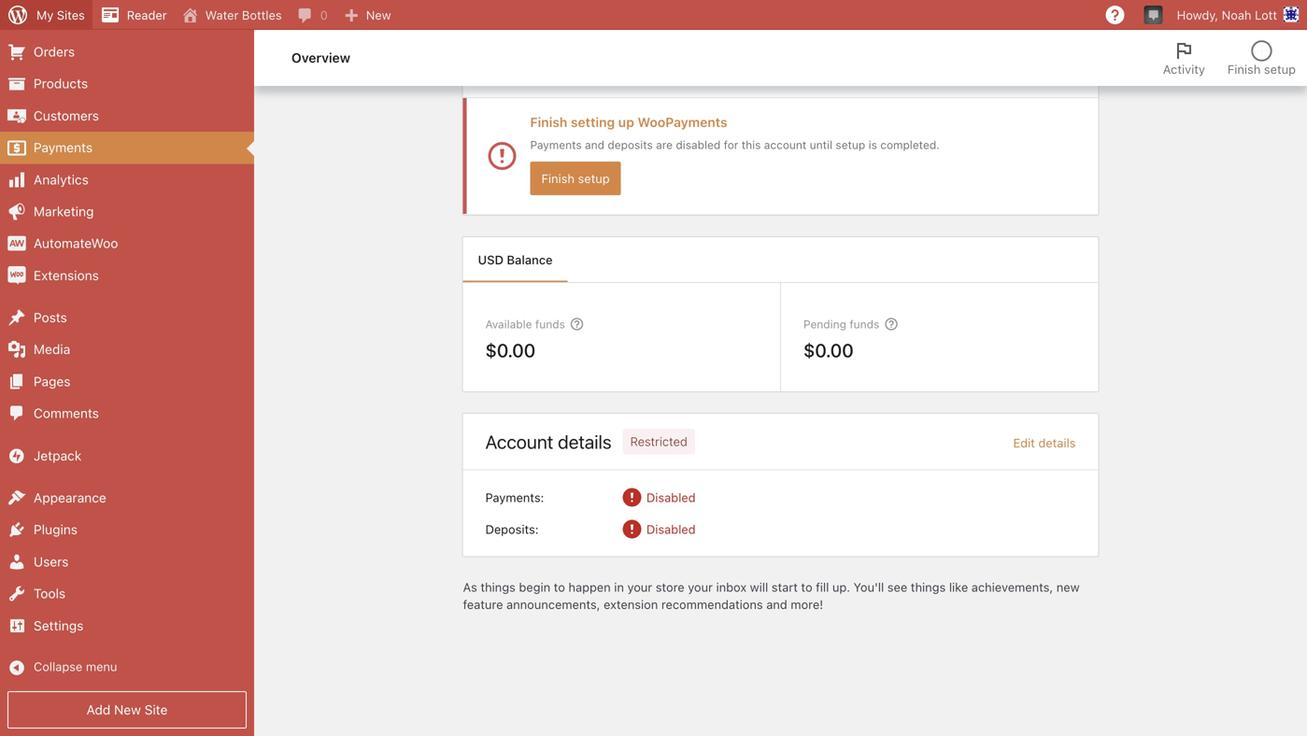 Task type: vqa. For each thing, say whether or not it's contained in the screenshot.
the Water related to Water Bottles
no



Task type: describe. For each thing, give the bounding box(es) containing it.
usd balance button
[[463, 238, 568, 282]]

reader
[[127, 8, 167, 22]]

this
[[742, 138, 761, 152]]

deposits:
[[486, 523, 539, 537]]

water bottles
[[205, 8, 282, 22]]

up
[[619, 115, 635, 130]]

payments for payments and deposits are disabled for this account until setup is completed.
[[530, 138, 582, 152]]

woopayments
[[638, 115, 728, 130]]

usd
[[478, 253, 504, 267]]

overview
[[292, 50, 351, 65]]

pending funds
[[804, 318, 880, 331]]

collapse
[[34, 660, 83, 674]]

announcements,
[[507, 598, 601, 612]]

balance
[[507, 253, 553, 267]]

disabled
[[676, 138, 721, 152]]

as things begin to happen in your store your inbox will start to fill up. you'll see things like achievements, new feature announcements, extension recommendations and more!
[[463, 581, 1080, 612]]

recommendations
[[662, 598, 763, 612]]

will
[[750, 581, 769, 595]]

account details
[[486, 431, 612, 453]]

tools link
[[0, 578, 254, 610]]

products
[[34, 76, 88, 91]]

bottles
[[242, 8, 282, 22]]

marketing link
[[0, 196, 254, 228]]

lott
[[1255, 8, 1278, 22]]

tab list containing activity
[[1152, 30, 1308, 86]]

and inside as things begin to happen in your store your inbox will start to fill up. you'll see things like achievements, new feature announcements, extension recommendations and more!
[[767, 598, 788, 612]]

products link
[[0, 68, 254, 100]]

users link
[[0, 546, 254, 578]]

howdy, noah lott
[[1177, 8, 1278, 22]]

edit
[[1014, 436, 1036, 450]]

as
[[463, 581, 477, 595]]

details for account details
[[558, 431, 612, 453]]

posts link
[[0, 302, 254, 334]]

inbox
[[717, 581, 747, 595]]

analytics link
[[0, 164, 254, 196]]

my for my mailboxes
[[34, 2, 52, 17]]

completed.
[[881, 138, 940, 152]]

add
[[87, 702, 111, 718]]

finish setup button for overview
[[1217, 30, 1308, 86]]

toolbar navigation
[[0, 0, 1308, 34]]

automatewoo link
[[0, 228, 254, 260]]

usd balance
[[478, 253, 553, 267]]

new inside 'link'
[[114, 702, 141, 718]]

payments:
[[486, 491, 544, 505]]

extension
[[604, 598, 658, 612]]

comments link
[[0, 398, 254, 430]]

pages link
[[0, 366, 254, 398]]

jetpack
[[34, 448, 82, 463]]

fill
[[816, 581, 829, 595]]

new inside toolbar navigation
[[366, 8, 391, 22]]

howdy,
[[1177, 8, 1219, 22]]

site
[[145, 702, 168, 718]]

plugins
[[34, 522, 78, 538]]

sites
[[57, 8, 85, 22]]

in
[[614, 581, 624, 595]]

activity button
[[1152, 30, 1217, 86]]

pending
[[804, 318, 847, 331]]

restricted
[[631, 435, 688, 449]]

2 to from the left
[[801, 581, 813, 595]]

my mailboxes link
[[0, 0, 254, 26]]

payments and deposits are disabled for this account until setup is completed.
[[530, 138, 940, 152]]

1 your from the left
[[628, 581, 653, 595]]

automatewoo
[[34, 236, 118, 251]]

noah
[[1222, 8, 1252, 22]]

extensions link
[[0, 260, 254, 292]]

0 horizontal spatial finish setup
[[542, 172, 610, 186]]

reader link
[[92, 0, 174, 30]]

available funds tooltip image
[[570, 317, 585, 332]]

edit details
[[1014, 436, 1076, 450]]

water bottles link
[[174, 0, 289, 30]]

are
[[656, 138, 673, 152]]

my for my sites
[[36, 8, 54, 22]]

0 link
[[289, 0, 335, 30]]



Task type: locate. For each thing, give the bounding box(es) containing it.
1 funds from the left
[[536, 318, 565, 331]]

1 horizontal spatial finish setup button
[[1217, 30, 1308, 86]]

0 vertical spatial finish setup
[[1228, 62, 1296, 76]]

collapse menu button
[[0, 652, 254, 684]]

add new site
[[87, 702, 168, 718]]

funds for available funds
[[536, 318, 565, 331]]

0 vertical spatial new
[[366, 8, 391, 22]]

media
[[34, 342, 70, 357]]

0 vertical spatial disabled
[[647, 491, 696, 505]]

feature
[[463, 598, 503, 612]]

users
[[34, 554, 69, 570]]

you'll
[[854, 581, 884, 595]]

1 horizontal spatial things
[[911, 581, 946, 595]]

pending funds tooltip image
[[884, 317, 899, 332]]

1 vertical spatial setup
[[836, 138, 866, 152]]

2 horizontal spatial setup
[[1265, 62, 1296, 76]]

comments
[[34, 406, 99, 421]]

1 things from the left
[[481, 581, 516, 595]]

1 horizontal spatial and
[[767, 598, 788, 612]]

2 vertical spatial setup
[[578, 172, 610, 186]]

disabled for payments:
[[647, 491, 696, 505]]

1 horizontal spatial your
[[688, 581, 713, 595]]

0 horizontal spatial details
[[558, 431, 612, 453]]

0 horizontal spatial new
[[114, 702, 141, 718]]

to
[[554, 581, 565, 595], [801, 581, 813, 595]]

finish setup down setting
[[542, 172, 610, 186]]

0 horizontal spatial things
[[481, 581, 516, 595]]

0
[[320, 8, 328, 22]]

available
[[486, 318, 532, 331]]

0 horizontal spatial your
[[628, 581, 653, 595]]

setup down lott on the top of page
[[1265, 62, 1296, 76]]

posts
[[34, 310, 67, 325]]

setup down the deposits
[[578, 172, 610, 186]]

plugins link
[[0, 514, 254, 546]]

payments
[[530, 138, 582, 152], [34, 140, 93, 155]]

1 horizontal spatial setup
[[836, 138, 866, 152]]

new
[[366, 8, 391, 22], [114, 702, 141, 718]]

2 disabled from the top
[[647, 523, 696, 537]]

1 disabled from the top
[[647, 491, 696, 505]]

0 horizontal spatial setup
[[578, 172, 610, 186]]

finish setup button down lott on the top of page
[[1217, 30, 1308, 86]]

1 vertical spatial and
[[767, 598, 788, 612]]

menu
[[86, 660, 117, 674]]

tools
[[34, 586, 66, 602]]

new right the 0
[[366, 8, 391, 22]]

1 vertical spatial new
[[114, 702, 141, 718]]

and down setting
[[585, 138, 605, 152]]

jetpack link
[[0, 440, 254, 472]]

finish
[[1228, 62, 1261, 76], [530, 115, 568, 130], [542, 172, 575, 186]]

payments up analytics
[[34, 140, 93, 155]]

tab list
[[1152, 30, 1308, 86]]

water
[[205, 8, 239, 22]]

setup left the is
[[836, 138, 866, 152]]

setup
[[1265, 62, 1296, 76], [836, 138, 866, 152], [578, 172, 610, 186]]

setup inside tab list
[[1265, 62, 1296, 76]]

disabled down restricted
[[647, 491, 696, 505]]

1 vertical spatial finish setup button
[[530, 162, 621, 195]]

1 horizontal spatial payments
[[530, 138, 582, 152]]

until
[[810, 138, 833, 152]]

achievements,
[[972, 581, 1054, 595]]

activity
[[1163, 62, 1206, 76]]

things
[[481, 581, 516, 595], [911, 581, 946, 595]]

0 horizontal spatial to
[[554, 581, 565, 595]]

your up extension
[[628, 581, 653, 595]]

like
[[950, 581, 969, 595]]

2 things from the left
[[911, 581, 946, 595]]

1 horizontal spatial to
[[801, 581, 813, 595]]

account
[[486, 431, 554, 453]]

details right the edit
[[1039, 436, 1076, 450]]

funds
[[536, 318, 565, 331], [850, 318, 880, 331]]

for
[[724, 138, 739, 152]]

1 horizontal spatial details
[[1039, 436, 1076, 450]]

0 horizontal spatial funds
[[536, 318, 565, 331]]

2 your from the left
[[688, 581, 713, 595]]

1 horizontal spatial finish setup
[[1228, 62, 1296, 76]]

details for edit details
[[1039, 436, 1076, 450]]

1 vertical spatial finish
[[530, 115, 568, 130]]

orders link
[[0, 36, 254, 68]]

deposits
[[608, 138, 653, 152]]

media link
[[0, 334, 254, 366]]

disabled up store
[[647, 523, 696, 537]]

0 vertical spatial setup
[[1265, 62, 1296, 76]]

finish setup button
[[1217, 30, 1308, 86], [530, 162, 621, 195]]

settings link
[[0, 610, 254, 642]]

appearance
[[34, 490, 106, 506]]

orders
[[34, 44, 75, 59]]

finish setup down lott on the top of page
[[1228, 62, 1296, 76]]

payments for payments
[[34, 140, 93, 155]]

finish left setting
[[530, 115, 568, 130]]

begin
[[519, 581, 551, 595]]

account
[[764, 138, 807, 152]]

things up feature
[[481, 581, 516, 595]]

new
[[1057, 581, 1080, 595]]

finish setup
[[1228, 62, 1296, 76], [542, 172, 610, 186]]

to left fill
[[801, 581, 813, 595]]

mailboxes
[[55, 2, 116, 17]]

finish setting up woopayments
[[530, 115, 728, 130]]

things left like
[[911, 581, 946, 595]]

analytics
[[34, 172, 89, 187]]

marketing
[[34, 204, 94, 219]]

finish down noah
[[1228, 62, 1261, 76]]

my
[[34, 2, 52, 17], [36, 8, 54, 22]]

details
[[558, 431, 612, 453], [1039, 436, 1076, 450]]

up.
[[833, 581, 851, 595]]

store
[[656, 581, 685, 595]]

settings
[[34, 618, 84, 634]]

funds left pending funds tooltip icon
[[850, 318, 880, 331]]

funds for pending funds
[[850, 318, 880, 331]]

your up the recommendations
[[688, 581, 713, 595]]

0 horizontal spatial finish setup button
[[530, 162, 621, 195]]

disabled
[[647, 491, 696, 505], [647, 523, 696, 537]]

1 horizontal spatial new
[[366, 8, 391, 22]]

0 horizontal spatial payments
[[34, 140, 93, 155]]

payments link
[[0, 132, 254, 164]]

more!
[[791, 598, 824, 612]]

add new site link
[[7, 692, 247, 729]]

details right account
[[558, 431, 612, 453]]

1 vertical spatial disabled
[[647, 523, 696, 537]]

finish down setting
[[542, 172, 575, 186]]

1 to from the left
[[554, 581, 565, 595]]

2 vertical spatial finish
[[542, 172, 575, 186]]

and down start
[[767, 598, 788, 612]]

new left 'site'
[[114, 702, 141, 718]]

finish setup button down setting
[[530, 162, 621, 195]]

available funds
[[486, 318, 565, 331]]

0 vertical spatial and
[[585, 138, 605, 152]]

finish setup button for finish setting up woopayments
[[530, 162, 621, 195]]

2 funds from the left
[[850, 318, 880, 331]]

and
[[585, 138, 605, 152], [767, 598, 788, 612]]

my inside 'link'
[[36, 8, 54, 22]]

setting
[[571, 115, 615, 130]]

0 vertical spatial finish
[[1228, 62, 1261, 76]]

0 vertical spatial finish setup button
[[1217, 30, 1308, 86]]

1 horizontal spatial funds
[[850, 318, 880, 331]]

to up announcements,
[[554, 581, 565, 595]]

1 vertical spatial finish setup
[[542, 172, 610, 186]]

pages
[[34, 374, 71, 389]]

your
[[628, 581, 653, 595], [688, 581, 713, 595]]

see
[[888, 581, 908, 595]]

0 horizontal spatial and
[[585, 138, 605, 152]]

notification image
[[1147, 7, 1162, 21]]

disabled for deposits:
[[647, 523, 696, 537]]

extensions
[[34, 268, 99, 283]]

appearance link
[[0, 482, 254, 514]]

my sites
[[36, 8, 85, 22]]

new link
[[335, 0, 399, 30]]

collapse menu
[[34, 660, 117, 674]]

funds left available funds tooltip image
[[536, 318, 565, 331]]

payments down setting
[[530, 138, 582, 152]]

start
[[772, 581, 798, 595]]

happen
[[569, 581, 611, 595]]



